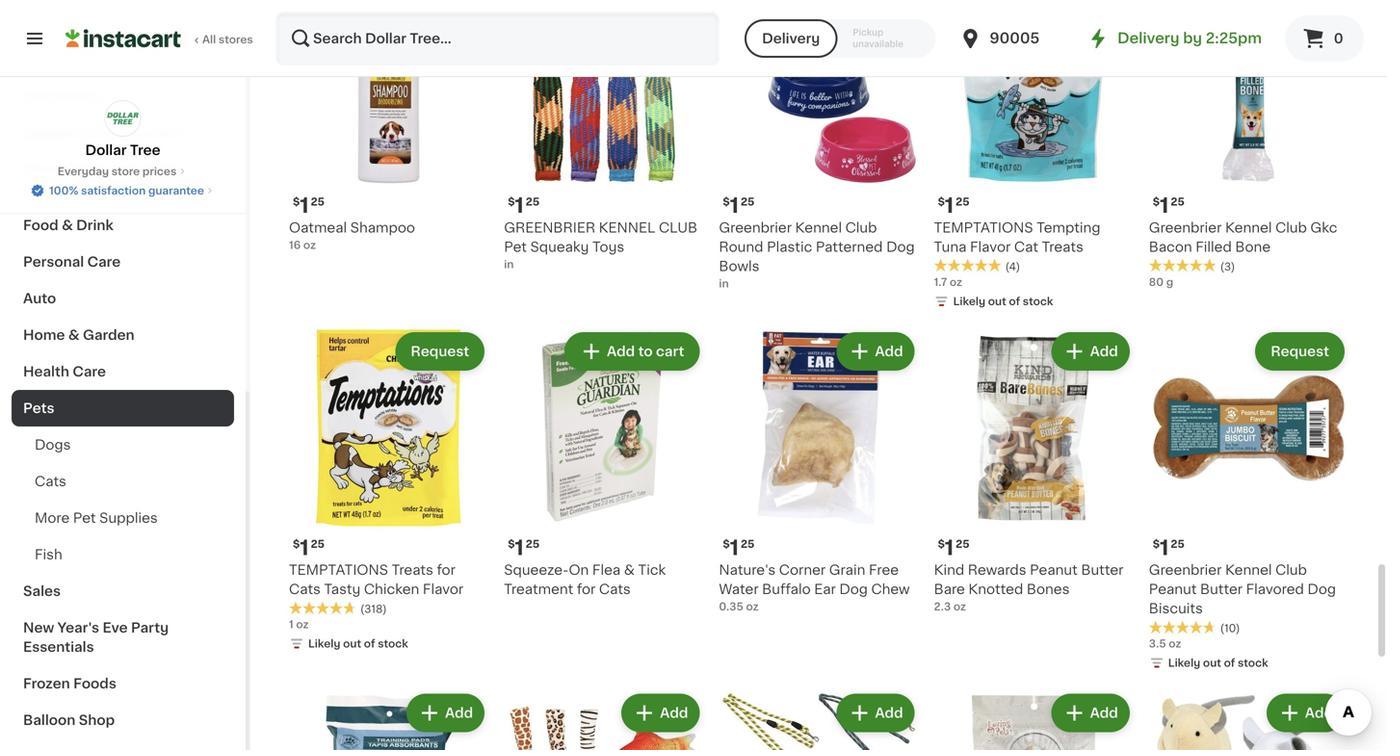 Task type: describe. For each thing, give the bounding box(es) containing it.
auto
[[23, 292, 56, 305]]

1 for oatmeal shampoo
[[300, 196, 309, 216]]

$ 1 25 for temptations tempting tuna flavor cat treats
[[938, 196, 970, 216]]

cart
[[656, 345, 684, 358]]

tuna
[[934, 240, 967, 254]]

100%
[[49, 185, 78, 196]]

kennel inside greenbrier kennel club round plastic patterned dog bowls in
[[795, 221, 842, 235]]

cats link
[[12, 463, 234, 500]]

oz inside the kind rewards peanut butter bare knotted bones 2.3 oz
[[954, 602, 966, 612]]

& for garden
[[68, 328, 80, 342]]

kennel for greenbrier kennel club gkc bacon filled bone
[[1225, 221, 1272, 235]]

1 for nature's corner grain free water buffalo ear dog chew
[[730, 538, 739, 558]]

pet inside greenbrier kennel club pet squeaky toys in
[[504, 240, 527, 254]]

dog for greenbrier kennel club round plastic patterned dog bowls in
[[886, 240, 915, 254]]

(3)
[[1220, 262, 1235, 272]]

balloon shop
[[23, 714, 115, 727]]

out for butter
[[1203, 658, 1221, 669]]

bone
[[1235, 240, 1271, 254]]

$ 1 25 for greenbrier kennel club gkc bacon filled bone
[[1153, 196, 1185, 216]]

request button for for
[[397, 334, 483, 369]]

club for greenbrier kennel club gkc bacon filled bone
[[1276, 221, 1307, 235]]

16
[[289, 240, 301, 250]]

treatment
[[504, 583, 573, 597]]

all stores
[[202, 34, 253, 45]]

essentials
[[23, 641, 94, 654]]

new year's eve party essentials
[[23, 621, 169, 654]]

$ 1 25 for greenbrier kennel club round plastic patterned dog bowls
[[723, 196, 755, 216]]

gkc
[[1311, 221, 1338, 235]]

& for drink
[[62, 219, 73, 232]]

frozen foods
[[23, 677, 116, 691]]

bacon
[[1149, 240, 1192, 254]]

for inside temptations treats for cats tasty chicken flavor
[[437, 564, 456, 577]]

apparel & accessories
[[23, 126, 181, 140]]

greenbrier for greenbrier kennel club peanut butter flavored dog biscuits
[[1149, 564, 1222, 577]]

new year's eve party essentials link
[[12, 610, 234, 666]]

stock for flavored
[[1238, 658, 1268, 669]]

100% satisfaction guarantee
[[49, 185, 204, 196]]

greenbrier kennel club gkc bacon filled bone
[[1149, 221, 1338, 254]]

knotted
[[969, 583, 1023, 597]]

all stores link
[[66, 12, 254, 66]]

tree
[[130, 144, 160, 157]]

sales
[[23, 585, 61, 598]]

& for accessories
[[81, 126, 92, 140]]

frozen
[[23, 677, 70, 691]]

party
[[131, 621, 169, 635]]

corner
[[779, 564, 826, 577]]

$ for temptations treats for cats tasty chicken flavor
[[293, 539, 300, 550]]

0
[[1334, 32, 1344, 45]]

temptations for flavor
[[934, 221, 1033, 235]]

request for club
[[1271, 345, 1329, 358]]

25 for temptations tempting tuna flavor cat treats
[[956, 197, 970, 207]]

for inside squeeze-on flea & tick treatment for cats
[[577, 583, 596, 597]]

improvement
[[68, 163, 162, 176]]

squeaky
[[530, 240, 589, 254]]

out for tasty
[[343, 639, 361, 649]]

food & drink link
[[12, 207, 234, 244]]

everyday store prices link
[[58, 164, 188, 179]]

service type group
[[745, 19, 936, 58]]

1 for greenbrier kennel club gkc bacon filled bone
[[1160, 196, 1169, 216]]

stock for chicken
[[378, 639, 408, 649]]

home for home improvement & hardware
[[23, 163, 65, 176]]

oz inside oatmeal shampoo 16 oz
[[303, 240, 316, 250]]

$ 1 25 for greenbrier kennel club pet squeaky toys
[[508, 196, 540, 216]]

$ for greenbrier kennel club pet squeaky toys
[[508, 197, 515, 207]]

health care
[[23, 365, 106, 379]]

$ 1 25 for temptations treats for cats tasty chicken flavor
[[293, 538, 325, 558]]

kind rewards peanut butter bare knotted bones 2.3 oz
[[934, 564, 1124, 612]]

1 for temptations tempting tuna flavor cat treats
[[945, 196, 954, 216]]

likely for peanut
[[1168, 658, 1201, 669]]

of for tasty
[[364, 639, 375, 649]]

1 vertical spatial pet
[[73, 512, 96, 525]]

to
[[638, 345, 653, 358]]

1 for greenbrier kennel club pet squeaky toys
[[515, 196, 524, 216]]

$ for greenbrier kennel club peanut butter flavored dog biscuits
[[1153, 539, 1160, 550]]

home improvement & hardware
[[23, 163, 176, 196]]

bowls
[[719, 260, 760, 273]]

chicken
[[364, 583, 419, 597]]

25 for temptations treats for cats tasty chicken flavor
[[311, 539, 325, 550]]

butter inside the kind rewards peanut butter bare knotted bones 2.3 oz
[[1081, 564, 1124, 577]]

& inside home improvement & hardware
[[165, 163, 176, 176]]

club for greenbrier kennel club peanut butter flavored dog biscuits
[[1276, 564, 1307, 577]]

water
[[719, 583, 759, 597]]

1.7
[[934, 277, 947, 288]]

more pet supplies link
[[12, 500, 234, 537]]

$ 1 25 for squeeze-on flea & tick treatment for cats
[[508, 538, 540, 558]]

dollar tree link
[[85, 100, 160, 160]]

1 for squeeze-on flea & tick treatment for cats
[[515, 538, 524, 558]]

oatmeal
[[289, 221, 347, 235]]

rewards
[[968, 564, 1027, 577]]

of for butter
[[1224, 658, 1235, 669]]

club
[[659, 221, 698, 235]]

add inside button
[[607, 345, 635, 358]]

bones
[[1027, 583, 1070, 597]]

tempting
[[1037, 221, 1101, 235]]

home for home & garden
[[23, 328, 65, 342]]

peanut inside greenbrier kennel club peanut butter flavored dog biscuits
[[1149, 583, 1197, 597]]

fish link
[[12, 537, 234, 573]]

food & drink
[[23, 219, 113, 232]]

dog for greenbrier kennel club peanut butter flavored dog biscuits
[[1308, 583, 1336, 597]]

cat
[[1014, 240, 1038, 254]]

health care link
[[12, 354, 234, 390]]

delivery by 2:25pm link
[[1087, 27, 1262, 50]]

free
[[869, 564, 899, 577]]

3.5
[[1149, 639, 1166, 649]]

Search field
[[277, 13, 718, 64]]

electronics link
[[12, 78, 234, 115]]

add to cart button
[[566, 334, 698, 369]]

more
[[35, 512, 70, 525]]

everyday
[[58, 166, 109, 177]]

dogs link
[[12, 427, 234, 463]]

likely for flavor
[[953, 296, 986, 307]]

apparel & accessories link
[[12, 115, 234, 151]]

90005
[[990, 31, 1040, 45]]

shop
[[79, 714, 115, 727]]

oz right 1.7
[[950, 277, 962, 288]]

personal care
[[23, 255, 121, 269]]

of for cat
[[1009, 296, 1020, 307]]

1 for greenbrier kennel club peanut butter flavored dog biscuits
[[1160, 538, 1169, 558]]

dollar
[[85, 144, 127, 157]]

greenbrier kennel club round plastic patterned dog bowls in
[[719, 221, 915, 289]]

25 for squeeze-on flea & tick treatment for cats
[[526, 539, 540, 550]]

club inside greenbrier kennel club round plastic patterned dog bowls in
[[845, 221, 877, 235]]

buffalo
[[762, 583, 811, 597]]

oatmeal shampoo 16 oz
[[289, 221, 415, 250]]

more pet supplies
[[35, 512, 158, 525]]

auto link
[[12, 280, 234, 317]]

1.7 oz
[[934, 277, 962, 288]]

& inside squeeze-on flea & tick treatment for cats
[[624, 564, 635, 577]]

likely for cats
[[308, 639, 341, 649]]

pets link
[[12, 390, 234, 427]]



Task type: locate. For each thing, give the bounding box(es) containing it.
delivery for delivery by 2:25pm
[[1118, 31, 1180, 45]]

1 horizontal spatial likely out of stock
[[953, 296, 1053, 307]]

2 horizontal spatial cats
[[599, 583, 631, 597]]

delivery for delivery
[[762, 32, 820, 45]]

oz right 0.35
[[746, 602, 759, 612]]

treats inside temptations treats for cats tasty chicken flavor
[[392, 564, 433, 577]]

oz right 2.3 in the bottom of the page
[[954, 602, 966, 612]]

patterned
[[816, 240, 883, 254]]

flea
[[592, 564, 621, 577]]

hardware
[[23, 182, 90, 196]]

g
[[1166, 277, 1174, 288]]

2:25pm
[[1206, 31, 1262, 45]]

$ 1 25 for nature's corner grain free water buffalo ear dog chew
[[723, 538, 755, 558]]

25 for greenbrier kennel club round plastic patterned dog bowls
[[741, 197, 755, 207]]

1 up 'tuna'
[[945, 196, 954, 216]]

$ up nature's
[[723, 539, 730, 550]]

(318)
[[360, 604, 387, 615]]

1 horizontal spatial butter
[[1200, 583, 1243, 597]]

tick
[[638, 564, 666, 577]]

0 vertical spatial of
[[1009, 296, 1020, 307]]

squeeze-on flea & tick treatment for cats
[[504, 564, 666, 597]]

for down on
[[577, 583, 596, 597]]

1 horizontal spatial in
[[719, 278, 729, 289]]

(10)
[[1220, 623, 1240, 634]]

likely out of stock for cat
[[953, 296, 1053, 307]]

$ up greenbrier
[[508, 197, 515, 207]]

0 horizontal spatial treats
[[392, 564, 433, 577]]

likely out of stock for butter
[[1168, 658, 1268, 669]]

club inside the 'greenbrier kennel club gkc bacon filled bone'
[[1276, 221, 1307, 235]]

$ 1 25 up 'tuna'
[[938, 196, 970, 216]]

home
[[23, 163, 65, 176], [23, 328, 65, 342]]

apparel
[[23, 126, 77, 140]]

oz
[[303, 240, 316, 250], [950, 277, 962, 288], [746, 602, 759, 612], [954, 602, 966, 612], [296, 620, 309, 630], [1169, 639, 1181, 649]]

delivery by 2:25pm
[[1118, 31, 1262, 45]]

oz right 16
[[303, 240, 316, 250]]

likely down 1 oz
[[308, 639, 341, 649]]

25 up kind
[[956, 539, 970, 550]]

for
[[437, 564, 456, 577], [577, 583, 596, 597]]

treats inside temptations tempting tuna flavor cat treats
[[1042, 240, 1084, 254]]

peanut inside the kind rewards peanut butter bare knotted bones 2.3 oz
[[1030, 564, 1078, 577]]

25 up greenbrier
[[526, 197, 540, 207]]

0 vertical spatial flavor
[[970, 240, 1011, 254]]

0 horizontal spatial flavor
[[423, 583, 464, 597]]

1 up oatmeal
[[300, 196, 309, 216]]

1 horizontal spatial for
[[577, 583, 596, 597]]

1 vertical spatial peanut
[[1149, 583, 1197, 597]]

0 horizontal spatial of
[[364, 639, 375, 649]]

2 home from the top
[[23, 328, 65, 342]]

1 oz
[[289, 620, 309, 630]]

care down "drink"
[[87, 255, 121, 269]]

club left 'gkc'
[[1276, 221, 1307, 235]]

home & garden link
[[12, 317, 234, 354]]

electronics
[[23, 90, 102, 103]]

greenbrier inside greenbrier kennel club round plastic patterned dog bowls in
[[719, 221, 792, 235]]

$ 1 25 for oatmeal shampoo
[[293, 196, 325, 216]]

stock down (318)
[[378, 639, 408, 649]]

$ for greenbrier kennel club round plastic patterned dog bowls
[[723, 197, 730, 207]]

25 up biscuits at right
[[1171, 539, 1185, 550]]

care inside personal care link
[[87, 255, 121, 269]]

peanut up bones
[[1030, 564, 1078, 577]]

1 for temptations treats for cats tasty chicken flavor
[[300, 538, 309, 558]]

for left the squeeze-
[[437, 564, 456, 577]]

bare
[[934, 583, 965, 597]]

ear
[[814, 583, 836, 597]]

$ for oatmeal shampoo
[[293, 197, 300, 207]]

round
[[719, 240, 763, 254]]

& left garden
[[68, 328, 80, 342]]

$ for squeeze-on flea & tick treatment for cats
[[508, 539, 515, 550]]

$ 1 25 up nature's
[[723, 538, 755, 558]]

cats up more
[[35, 475, 66, 488]]

$ 1 25 up tasty
[[293, 538, 325, 558]]

flavor up (4)
[[970, 240, 1011, 254]]

store
[[112, 166, 140, 177]]

of down (10)
[[1224, 658, 1235, 669]]

kennel up the flavored
[[1225, 564, 1272, 577]]

add to cart
[[607, 345, 684, 358]]

delivery
[[1118, 31, 1180, 45], [762, 32, 820, 45]]

club up patterned
[[845, 221, 877, 235]]

1 up greenbrier
[[515, 196, 524, 216]]

1 vertical spatial in
[[719, 278, 729, 289]]

on
[[569, 564, 589, 577]]

treats up chicken
[[392, 564, 433, 577]]

request for for
[[411, 345, 469, 358]]

greenbrier
[[504, 221, 595, 235]]

1 horizontal spatial request
[[1271, 345, 1329, 358]]

home inside home improvement & hardware
[[23, 163, 65, 176]]

1 request button from the left
[[397, 334, 483, 369]]

90005 button
[[959, 12, 1074, 66]]

cats down flea
[[599, 583, 631, 597]]

2 vertical spatial likely
[[1168, 658, 1201, 669]]

$ up the squeeze-
[[508, 539, 515, 550]]

0 vertical spatial care
[[87, 255, 121, 269]]

health
[[23, 365, 69, 379]]

kennel up bone
[[1225, 221, 1272, 235]]

0 horizontal spatial pet
[[73, 512, 96, 525]]

pet
[[504, 240, 527, 254], [73, 512, 96, 525]]

dog inside greenbrier kennel club round plastic patterned dog bowls in
[[886, 240, 915, 254]]

sales link
[[12, 573, 234, 610]]

0 vertical spatial pet
[[504, 240, 527, 254]]

of down (4)
[[1009, 296, 1020, 307]]

care for personal care
[[87, 255, 121, 269]]

home & garden
[[23, 328, 135, 342]]

product group
[[289, 0, 489, 253], [504, 0, 704, 272], [719, 0, 919, 291], [934, 0, 1134, 313], [1149, 0, 1349, 290], [289, 329, 489, 656], [504, 329, 704, 599], [719, 329, 919, 615], [934, 329, 1134, 615], [1149, 329, 1349, 675], [289, 690, 489, 750], [504, 690, 704, 750], [719, 690, 919, 750], [934, 690, 1134, 750], [1149, 690, 1349, 750]]

2 vertical spatial stock
[[1238, 658, 1268, 669]]

1 up the squeeze-
[[515, 538, 524, 558]]

$ 1 25 up oatmeal
[[293, 196, 325, 216]]

greenbrier inside the 'greenbrier kennel club gkc bacon filled bone'
[[1149, 221, 1222, 235]]

pet down greenbrier
[[504, 240, 527, 254]]

0 vertical spatial for
[[437, 564, 456, 577]]

1 vertical spatial likely out of stock
[[308, 639, 408, 649]]

frozen foods link
[[12, 666, 234, 702]]

(4)
[[1005, 262, 1020, 272]]

25 up nature's
[[741, 539, 755, 550]]

likely out of stock for tasty
[[308, 639, 408, 649]]

out down (10)
[[1203, 658, 1221, 669]]

instacart logo image
[[66, 27, 181, 50]]

oz down temptations treats for cats tasty chicken flavor
[[296, 620, 309, 630]]

$ up 'tuna'
[[938, 197, 945, 207]]

home up hardware
[[23, 163, 65, 176]]

greenbrier inside greenbrier kennel club peanut butter flavored dog biscuits
[[1149, 564, 1222, 577]]

dogs
[[35, 438, 71, 452]]

1 for kind rewards peanut butter bare knotted bones
[[945, 538, 954, 558]]

2 horizontal spatial dog
[[1308, 583, 1336, 597]]

25 for greenbrier kennel club pet squeaky toys
[[526, 197, 540, 207]]

peanut up biscuits at right
[[1149, 583, 1197, 597]]

temptations tempting tuna flavor cat treats
[[934, 221, 1101, 254]]

kennel inside greenbrier kennel club peanut butter flavored dog biscuits
[[1225, 564, 1272, 577]]

dog
[[886, 240, 915, 254], [839, 583, 868, 597], [1308, 583, 1336, 597]]

$ 1 25 up the squeeze-
[[508, 538, 540, 558]]

request button for club
[[1257, 334, 1343, 369]]

2 horizontal spatial of
[[1224, 658, 1235, 669]]

temptations inside temptations tempting tuna flavor cat treats
[[934, 221, 1033, 235]]

oz right 3.5
[[1169, 639, 1181, 649]]

25 for greenbrier kennel club gkc bacon filled bone
[[1171, 197, 1185, 207]]

likely out of stock down (318)
[[308, 639, 408, 649]]

2 request from the left
[[1271, 345, 1329, 358]]

1 request from the left
[[411, 345, 469, 358]]

biscuits
[[1149, 602, 1203, 616]]

temptations for cats
[[289, 564, 388, 577]]

1 vertical spatial for
[[577, 583, 596, 597]]

home improvement & hardware link
[[12, 151, 234, 207]]

dollar tree
[[85, 144, 160, 157]]

dog inside nature's corner grain free water buffalo ear dog chew 0.35 oz
[[839, 583, 868, 597]]

out down (4)
[[988, 296, 1006, 307]]

$ up oatmeal
[[293, 197, 300, 207]]

0 horizontal spatial in
[[504, 259, 514, 270]]

supplies
[[99, 512, 158, 525]]

1 vertical spatial likely
[[308, 639, 341, 649]]

1 horizontal spatial out
[[988, 296, 1006, 307]]

$ 1 25 up biscuits at right
[[1153, 538, 1185, 558]]

care inside health care link
[[73, 365, 106, 379]]

temptations inside temptations treats for cats tasty chicken flavor
[[289, 564, 388, 577]]

add button
[[408, 0, 483, 26], [623, 0, 698, 26], [1268, 0, 1343, 26], [838, 334, 913, 369], [1053, 334, 1128, 369], [408, 696, 483, 731], [623, 696, 698, 731], [838, 696, 913, 731], [1053, 696, 1128, 731], [1268, 696, 1343, 731]]

foods
[[73, 677, 116, 691]]

$ up the bacon on the top of page
[[1153, 197, 1160, 207]]

1 vertical spatial temptations
[[289, 564, 388, 577]]

peanut
[[1030, 564, 1078, 577], [1149, 583, 1197, 597]]

stock down cat on the top right
[[1023, 296, 1053, 307]]

25 up tasty
[[311, 539, 325, 550]]

& up guarantee
[[165, 163, 176, 176]]

& right food
[[62, 219, 73, 232]]

2 horizontal spatial likely
[[1168, 658, 1201, 669]]

3.5 oz
[[1149, 639, 1181, 649]]

0 horizontal spatial peanut
[[1030, 564, 1078, 577]]

0 horizontal spatial dog
[[839, 583, 868, 597]]

2 horizontal spatial out
[[1203, 658, 1221, 669]]

25 for nature's corner grain free water buffalo ear dog chew
[[741, 539, 755, 550]]

butter inside greenbrier kennel club peanut butter flavored dog biscuits
[[1200, 583, 1243, 597]]

0 horizontal spatial cats
[[35, 475, 66, 488]]

cats inside temptations treats for cats tasty chicken flavor
[[289, 583, 321, 597]]

prices
[[142, 166, 177, 177]]

25 for oatmeal shampoo
[[311, 197, 325, 207]]

kennel for greenbrier kennel club peanut butter flavored dog biscuits
[[1225, 564, 1272, 577]]

treats down tempting
[[1042, 240, 1084, 254]]

1 horizontal spatial dog
[[886, 240, 915, 254]]

$ up 1 oz
[[293, 539, 300, 550]]

in inside greenbrier kennel club round plastic patterned dog bowls in
[[719, 278, 729, 289]]

25 up oatmeal
[[311, 197, 325, 207]]

pet right more
[[73, 512, 96, 525]]

likely out of stock down (10)
[[1168, 658, 1268, 669]]

flavor right chicken
[[423, 583, 464, 597]]

$ for temptations tempting tuna flavor cat treats
[[938, 197, 945, 207]]

0 horizontal spatial temptations
[[289, 564, 388, 577]]

greenbrier up round
[[719, 221, 792, 235]]

care
[[87, 255, 121, 269], [73, 365, 106, 379]]

new
[[23, 621, 54, 635]]

club up the flavored
[[1276, 564, 1307, 577]]

0 horizontal spatial butter
[[1081, 564, 1124, 577]]

home inside home & garden link
[[23, 328, 65, 342]]

None search field
[[276, 12, 720, 66]]

flavor inside temptations treats for cats tasty chicken flavor
[[423, 583, 464, 597]]

cats up 1 oz
[[289, 583, 321, 597]]

$ up kind
[[938, 539, 945, 550]]

in down bowls
[[719, 278, 729, 289]]

stock down (10)
[[1238, 658, 1268, 669]]

$ 1 25 for kind rewards peanut butter bare knotted bones
[[938, 538, 970, 558]]

0 vertical spatial temptations
[[934, 221, 1033, 235]]

25 up round
[[741, 197, 755, 207]]

1 vertical spatial butter
[[1200, 583, 1243, 597]]

treats
[[1042, 240, 1084, 254], [392, 564, 433, 577]]

0 vertical spatial peanut
[[1030, 564, 1078, 577]]

0 vertical spatial stock
[[1023, 296, 1053, 307]]

0 vertical spatial home
[[23, 163, 65, 176]]

likely down the 1.7 oz
[[953, 296, 986, 307]]

flavored
[[1246, 583, 1304, 597]]

1 vertical spatial out
[[343, 639, 361, 649]]

0 vertical spatial butter
[[1081, 564, 1124, 577]]

& left the tick
[[624, 564, 635, 577]]

temptations up 'tuna'
[[934, 221, 1033, 235]]

& up dollar
[[81, 126, 92, 140]]

kennel up plastic
[[795, 221, 842, 235]]

delivery inside button
[[762, 32, 820, 45]]

chew
[[871, 583, 910, 597]]

dog down the grain
[[839, 583, 868, 597]]

0 horizontal spatial delivery
[[762, 32, 820, 45]]

0 horizontal spatial for
[[437, 564, 456, 577]]

plastic
[[767, 240, 812, 254]]

1 up round
[[730, 196, 739, 216]]

eve
[[103, 621, 128, 635]]

2 request button from the left
[[1257, 334, 1343, 369]]

0 horizontal spatial likely out of stock
[[308, 639, 408, 649]]

1 home from the top
[[23, 163, 65, 176]]

1 horizontal spatial stock
[[1023, 296, 1053, 307]]

2 horizontal spatial likely out of stock
[[1168, 658, 1268, 669]]

greenbrier for greenbrier kennel club gkc bacon filled bone
[[1149, 221, 1222, 235]]

food
[[23, 219, 58, 232]]

0 vertical spatial out
[[988, 296, 1006, 307]]

in inside greenbrier kennel club pet squeaky toys in
[[504, 259, 514, 270]]

pets
[[23, 402, 54, 415]]

$ 1 25 up greenbrier
[[508, 196, 540, 216]]

greenbrier up biscuits at right
[[1149, 564, 1222, 577]]

$ for kind rewards peanut butter bare knotted bones
[[938, 539, 945, 550]]

year's
[[57, 621, 99, 635]]

1 horizontal spatial peanut
[[1149, 583, 1197, 597]]

$ 1 25 for greenbrier kennel club peanut butter flavored dog biscuits
[[1153, 538, 1185, 558]]

out for cat
[[988, 296, 1006, 307]]

2 horizontal spatial stock
[[1238, 658, 1268, 669]]

25 for greenbrier kennel club peanut butter flavored dog biscuits
[[1171, 539, 1185, 550]]

1
[[300, 196, 309, 216], [730, 196, 739, 216], [515, 196, 524, 216], [945, 196, 954, 216], [1160, 196, 1169, 216], [300, 538, 309, 558], [730, 538, 739, 558], [515, 538, 524, 558], [945, 538, 954, 558], [1160, 538, 1169, 558], [289, 620, 294, 630]]

1 horizontal spatial of
[[1009, 296, 1020, 307]]

25 for kind rewards peanut butter bare knotted bones
[[956, 539, 970, 550]]

1 down temptations treats for cats tasty chicken flavor
[[289, 620, 294, 630]]

1 horizontal spatial temptations
[[934, 221, 1033, 235]]

likely down 3.5 oz
[[1168, 658, 1201, 669]]

home up health
[[23, 328, 65, 342]]

shampoo
[[350, 221, 415, 235]]

0 vertical spatial treats
[[1042, 240, 1084, 254]]

0 horizontal spatial likely
[[308, 639, 341, 649]]

25 up the squeeze-
[[526, 539, 540, 550]]

0 horizontal spatial request button
[[397, 334, 483, 369]]

2 vertical spatial out
[[1203, 658, 1221, 669]]

care for health care
[[73, 365, 106, 379]]

$ 1 25 up the bacon on the top of page
[[1153, 196, 1185, 216]]

tasty
[[324, 583, 361, 597]]

stock for treats
[[1023, 296, 1053, 307]]

$
[[293, 197, 300, 207], [723, 197, 730, 207], [508, 197, 515, 207], [938, 197, 945, 207], [1153, 197, 1160, 207], [293, 539, 300, 550], [723, 539, 730, 550], [508, 539, 515, 550], [938, 539, 945, 550], [1153, 539, 1160, 550]]

0 horizontal spatial out
[[343, 639, 361, 649]]

fish
[[35, 548, 62, 562]]

guarantee
[[148, 185, 204, 196]]

1 horizontal spatial treats
[[1042, 240, 1084, 254]]

1 horizontal spatial pet
[[504, 240, 527, 254]]

stores
[[219, 34, 253, 45]]

dollar tree logo image
[[105, 100, 141, 137]]

care down home & garden on the top
[[73, 365, 106, 379]]

1 horizontal spatial delivery
[[1118, 31, 1180, 45]]

1 horizontal spatial cats
[[289, 583, 321, 597]]

0 vertical spatial likely
[[953, 296, 986, 307]]

0.35
[[719, 602, 744, 612]]

$ for greenbrier kennel club gkc bacon filled bone
[[1153, 197, 1160, 207]]

satisfaction
[[81, 185, 146, 196]]

$ 1 25 up round
[[723, 196, 755, 216]]

25 up the bacon on the top of page
[[1171, 197, 1185, 207]]

1 horizontal spatial likely
[[953, 296, 986, 307]]

likely out of stock
[[953, 296, 1053, 307], [308, 639, 408, 649], [1168, 658, 1268, 669]]

$ up round
[[723, 197, 730, 207]]

filled
[[1196, 240, 1232, 254]]

1 vertical spatial care
[[73, 365, 106, 379]]

out down (318)
[[343, 639, 361, 649]]

1 vertical spatial home
[[23, 328, 65, 342]]

oz inside nature's corner grain free water buffalo ear dog chew 0.35 oz
[[746, 602, 759, 612]]

1 for greenbrier kennel club round plastic patterned dog bowls
[[730, 196, 739, 216]]

25 up 'tuna'
[[956, 197, 970, 207]]

1 vertical spatial treats
[[392, 564, 433, 577]]

personal care link
[[12, 244, 234, 280]]

1 up kind
[[945, 538, 954, 558]]

1 horizontal spatial request button
[[1257, 334, 1343, 369]]

$ up biscuits at right
[[1153, 539, 1160, 550]]

flavor inside temptations tempting tuna flavor cat treats
[[970, 240, 1011, 254]]

$ for nature's corner grain free water buffalo ear dog chew
[[723, 539, 730, 550]]

2 vertical spatial of
[[1224, 658, 1235, 669]]

cats inside squeeze-on flea & tick treatment for cats
[[599, 583, 631, 597]]

0 vertical spatial in
[[504, 259, 514, 270]]

nature's corner grain free water buffalo ear dog chew 0.35 oz
[[719, 564, 910, 612]]

&
[[81, 126, 92, 140], [165, 163, 176, 176], [62, 219, 73, 232], [68, 328, 80, 342], [624, 564, 635, 577]]

club inside greenbrier kennel club peanut butter flavored dog biscuits
[[1276, 564, 1307, 577]]

nature's
[[719, 564, 776, 577]]

kennel inside the 'greenbrier kennel club gkc bacon filled bone'
[[1225, 221, 1272, 235]]

of down (318)
[[364, 639, 375, 649]]

1 up nature's
[[730, 538, 739, 558]]

1 up the bacon on the top of page
[[1160, 196, 1169, 216]]

0 horizontal spatial request
[[411, 345, 469, 358]]

dog right the flavored
[[1308, 583, 1336, 597]]

in down greenbrier
[[504, 259, 514, 270]]

accessories
[[95, 126, 181, 140]]

temptations treats for cats tasty chicken flavor
[[289, 564, 464, 597]]

1 vertical spatial of
[[364, 639, 375, 649]]

garden
[[83, 328, 135, 342]]

squeeze-
[[504, 564, 569, 577]]

1 up biscuits at right
[[1160, 538, 1169, 558]]

2 vertical spatial likely out of stock
[[1168, 658, 1268, 669]]

greenbrier up the bacon on the top of page
[[1149, 221, 1222, 235]]

1 up 1 oz
[[300, 538, 309, 558]]

$ 1 25 up kind
[[938, 538, 970, 558]]

0 vertical spatial likely out of stock
[[953, 296, 1053, 307]]

1 vertical spatial stock
[[378, 639, 408, 649]]

temptations up tasty
[[289, 564, 388, 577]]

likely out of stock down (4)
[[953, 296, 1053, 307]]

dog left 'tuna'
[[886, 240, 915, 254]]

0 horizontal spatial stock
[[378, 639, 408, 649]]

dog inside greenbrier kennel club peanut butter flavored dog biscuits
[[1308, 583, 1336, 597]]

1 horizontal spatial flavor
[[970, 240, 1011, 254]]

1 vertical spatial flavor
[[423, 583, 464, 597]]

everyday store prices
[[58, 166, 177, 177]]



Task type: vqa. For each thing, say whether or not it's contained in the screenshot.
orders to the bottom
no



